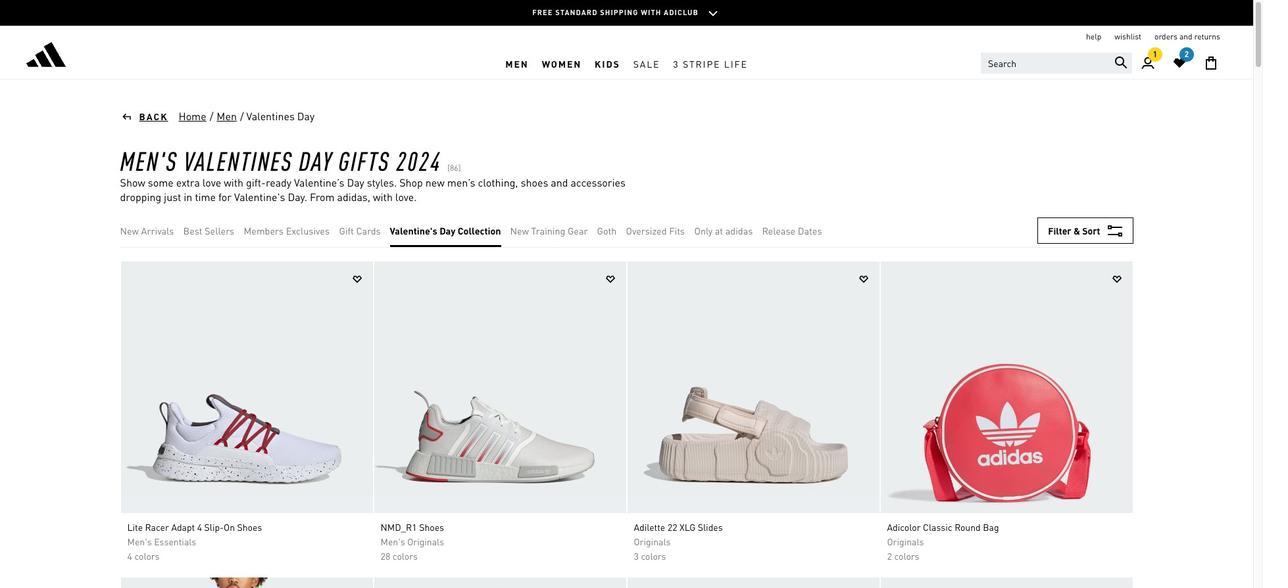 Task type: vqa. For each thing, say whether or not it's contained in the screenshot.
valentine's day collection link
yes



Task type: describe. For each thing, give the bounding box(es) containing it.
gift cards
[[339, 225, 381, 237]]

[86]
[[448, 163, 461, 173]]

love.
[[395, 190, 417, 204]]

goth link
[[597, 224, 617, 238]]

valentine's
[[294, 176, 344, 190]]

men's essentials white lite racer adapt 4 slip-on shoes image
[[121, 262, 373, 514]]

1 vertical spatial with
[[373, 190, 393, 204]]

adidas
[[726, 225, 753, 237]]

in
[[184, 190, 192, 204]]

1 link
[[1133, 47, 1164, 79]]

accessories
[[571, 176, 626, 190]]

gift-
[[246, 176, 266, 190]]

new arrivals
[[120, 225, 174, 237]]

3 inside main navigation element
[[673, 58, 680, 69]]

home link
[[178, 109, 207, 124]]

oversized
[[626, 225, 667, 237]]

valentine's day collection link
[[390, 224, 501, 238]]

1
[[1153, 49, 1158, 59]]

0 horizontal spatial with
[[224, 176, 244, 190]]

women
[[542, 58, 582, 69]]

22
[[668, 522, 678, 534]]

home
[[179, 109, 206, 123]]

sale link
[[627, 48, 667, 79]]

1 vertical spatial 4
[[127, 551, 132, 563]]

release
[[762, 225, 796, 237]]

nmd_r1
[[381, 522, 417, 534]]

oversized fits link
[[626, 224, 685, 238]]

shop
[[400, 176, 423, 190]]

valentine's day collection
[[390, 225, 501, 237]]

day inside show some extra love with gift-ready valentine's day styles. shop new men's clothing, shoes and accessories dropping just in time for valentine's day. from adidas, with love.
[[347, 176, 364, 190]]

sort
[[1083, 225, 1101, 237]]

2 inside 2 link
[[1185, 49, 1189, 59]]

men's originals red adicolor woven firebird track top image
[[121, 578, 373, 589]]

members
[[244, 225, 284, 237]]

fits
[[669, 225, 685, 237]]

adidas,
[[337, 190, 370, 204]]

stripe
[[683, 58, 721, 69]]

with
[[641, 8, 662, 17]]

Search field
[[981, 53, 1133, 74]]

day inside valentine's day collection link
[[440, 225, 456, 237]]

help link
[[1087, 32, 1102, 42]]

from
[[310, 190, 335, 204]]

classic
[[923, 522, 953, 534]]

women link
[[535, 48, 588, 79]]

adicolor classic round bag originals 2 colors
[[887, 522, 999, 563]]

returns
[[1195, 32, 1221, 41]]

for
[[219, 190, 232, 204]]

release dates link
[[762, 224, 822, 238]]

&
[[1074, 225, 1081, 237]]

shipping
[[600, 8, 639, 17]]

28
[[381, 551, 390, 563]]

free
[[533, 8, 553, 17]]

racer
[[145, 522, 169, 534]]

lite racer adapt 4 slip-on shoes men's essentials 4 colors
[[127, 522, 262, 563]]

slides
[[698, 522, 723, 534]]

filter
[[1048, 225, 1072, 237]]

gift
[[339, 225, 354, 237]]

originals for adicolor
[[887, 536, 924, 548]]

originals for adilette
[[634, 536, 671, 548]]

adiclub
[[664, 8, 699, 17]]

men link
[[499, 48, 535, 79]]

sale
[[634, 58, 660, 69]]

on
[[224, 522, 235, 534]]

adapt
[[171, 522, 195, 534]]

back button
[[120, 110, 168, 123]]

best sellers
[[183, 225, 234, 237]]

gifts
[[339, 143, 390, 177]]

new
[[426, 176, 445, 190]]

exclusives
[[286, 225, 330, 237]]

just
[[164, 190, 181, 204]]

filter & sort
[[1048, 225, 1101, 237]]

goth
[[597, 225, 617, 237]]

kids link
[[588, 48, 627, 79]]

adilette 22 xlg slides originals 3 colors
[[634, 522, 723, 563]]

new for new training gear
[[510, 225, 529, 237]]

life
[[724, 58, 748, 69]]

day up from
[[299, 143, 333, 177]]

orders and returns link
[[1155, 32, 1221, 42]]

best
[[183, 225, 202, 237]]

men's originals white stan smith shoes image
[[881, 578, 1133, 589]]



Task type: locate. For each thing, give the bounding box(es) containing it.
originals down adicolor on the right bottom
[[887, 536, 924, 548]]

at
[[715, 225, 723, 237]]

1 shoes from the left
[[237, 522, 262, 534]]

new left training
[[510, 225, 529, 237]]

main navigation element
[[300, 48, 954, 79]]

0 vertical spatial valentines
[[247, 109, 295, 123]]

and inside show some extra love with gift-ready valentine's day styles. shop new men's clothing, shoes and accessories dropping just in time for valentine's day. from adidas, with love.
[[551, 176, 568, 190]]

best sellers link
[[183, 224, 234, 238]]

1 vertical spatial 2
[[887, 551, 892, 563]]

men's
[[120, 143, 178, 177], [127, 536, 152, 548], [381, 536, 405, 548]]

shoes
[[521, 176, 548, 190]]

gift cards link
[[339, 224, 381, 238]]

and
[[1180, 32, 1193, 41], [551, 176, 568, 190]]

1 horizontal spatial 4
[[197, 522, 202, 534]]

0 vertical spatial 3
[[673, 58, 680, 69]]

1 new from the left
[[120, 225, 139, 237]]

valentines right men
[[247, 109, 295, 123]]

1 vertical spatial valentines
[[184, 143, 293, 177]]

men's inside nmd_r1 shoes men's originals 28 colors
[[381, 536, 405, 548]]

1 originals from the left
[[407, 536, 444, 548]]

1 colors from the left
[[134, 551, 160, 563]]

new arrivals link
[[120, 224, 174, 238]]

shoes inside nmd_r1 shoes men's originals 28 colors
[[419, 522, 444, 534]]

0 horizontal spatial new
[[120, 225, 139, 237]]

2 down orders and returns link
[[1185, 49, 1189, 59]]

valentine's inside "list"
[[390, 225, 437, 237]]

members exclusives
[[244, 225, 330, 237]]

0 horizontal spatial originals
[[407, 536, 444, 548]]

men's down the "lite"
[[127, 536, 152, 548]]

1 horizontal spatial 3
[[673, 58, 680, 69]]

valentine's down "gift-"
[[234, 190, 285, 204]]

standard
[[556, 8, 598, 17]]

only at adidas
[[695, 225, 753, 237]]

originals pink adicolor classic round bag image
[[881, 262, 1133, 514]]

list containing new arrivals
[[120, 215, 831, 247]]

wishlist
[[1115, 32, 1142, 41]]

originals inside adicolor classic round bag originals 2 colors
[[887, 536, 924, 548]]

filter & sort button
[[1038, 218, 1134, 244]]

clothing,
[[478, 176, 518, 190]]

3 inside 'adilette 22 xlg slides originals 3 colors'
[[634, 551, 639, 563]]

men link
[[216, 109, 237, 124]]

originals
[[407, 536, 444, 548], [634, 536, 671, 548], [887, 536, 924, 548]]

1 horizontal spatial with
[[373, 190, 393, 204]]

new for new arrivals
[[120, 225, 139, 237]]

2 inside adicolor classic round bag originals 2 colors
[[887, 551, 892, 563]]

1 horizontal spatial 2
[[1185, 49, 1189, 59]]

love
[[203, 176, 221, 190]]

2 shoes from the left
[[419, 522, 444, 534]]

and right "orders"
[[1180, 32, 1193, 41]]

slip-
[[204, 522, 224, 534]]

men's valentines day gifts 2024 [86]
[[120, 143, 461, 177]]

1 vertical spatial valentine's
[[390, 225, 437, 237]]

kids
[[595, 58, 620, 69]]

0 vertical spatial 4
[[197, 522, 202, 534]]

orders and returns
[[1155, 32, 1221, 41]]

4
[[197, 522, 202, 534], [127, 551, 132, 563]]

1 horizontal spatial and
[[1180, 32, 1193, 41]]

1 horizontal spatial shoes
[[419, 522, 444, 534]]

training
[[531, 225, 566, 237]]

with down styles.
[[373, 190, 393, 204]]

with up for at top left
[[224, 176, 244, 190]]

shoes right on
[[237, 522, 262, 534]]

0 horizontal spatial and
[[551, 176, 568, 190]]

and inside orders and returns link
[[1180, 32, 1193, 41]]

day left collection at the top of the page
[[440, 225, 456, 237]]

oversized fits
[[626, 225, 685, 237]]

nmd_r1 shoes men's originals 28 colors
[[381, 522, 444, 563]]

sellers
[[205, 225, 234, 237]]

0 vertical spatial with
[[224, 176, 244, 190]]

originals inside nmd_r1 shoes men's originals 28 colors
[[407, 536, 444, 548]]

day up the adidas,
[[347, 176, 364, 190]]

4 down the "lite"
[[127, 551, 132, 563]]

men
[[506, 58, 529, 69]]

3 originals from the left
[[887, 536, 924, 548]]

list
[[120, 215, 831, 247]]

1 horizontal spatial valentine's
[[390, 225, 437, 237]]

2 originals from the left
[[634, 536, 671, 548]]

0 vertical spatial 2
[[1185, 49, 1189, 59]]

2
[[1185, 49, 1189, 59], [887, 551, 892, 563]]

adicolor
[[887, 522, 921, 534]]

2 down adicolor on the right bottom
[[887, 551, 892, 563]]

colors
[[134, 551, 160, 563], [393, 551, 418, 563], [641, 551, 666, 563], [895, 551, 920, 563]]

colors right "28"
[[393, 551, 418, 563]]

2 colors from the left
[[393, 551, 418, 563]]

dropping
[[120, 190, 161, 204]]

members exclusives link
[[244, 224, 330, 238]]

colors down racer
[[134, 551, 160, 563]]

cards
[[356, 225, 381, 237]]

men's sportswear pink all szn valentine's day pullover hoodie image
[[374, 578, 626, 589]]

some
[[148, 176, 174, 190]]

wishlist link
[[1115, 32, 1142, 42]]

day up men's valentines day gifts 2024 [86]
[[297, 109, 315, 123]]

colors inside lite racer adapt 4 slip-on shoes men's essentials 4 colors
[[134, 551, 160, 563]]

originals inside 'adilette 22 xlg slides originals 3 colors'
[[634, 536, 671, 548]]

day.
[[288, 190, 307, 204]]

new left arrivals
[[120, 225, 139, 237]]

3 colors from the left
[[641, 551, 666, 563]]

and right shoes
[[551, 176, 568, 190]]

3 stripe life link
[[667, 48, 755, 79]]

originals down the "nmd_r1"
[[407, 536, 444, 548]]

2024
[[396, 143, 442, 177]]

3 stripe life
[[673, 58, 748, 69]]

only
[[695, 225, 713, 237]]

only at adidas link
[[695, 224, 753, 238]]

0 horizontal spatial 4
[[127, 551, 132, 563]]

2 new from the left
[[510, 225, 529, 237]]

valentine's inside show some extra love with gift-ready valentine's day styles. shop new men's clothing, shoes and accessories dropping just in time for valentine's day. from adidas, with love.
[[234, 190, 285, 204]]

valentine's down love.
[[390, 225, 437, 237]]

3
[[673, 58, 680, 69], [634, 551, 639, 563]]

1 horizontal spatial originals
[[634, 536, 671, 548]]

colors inside nmd_r1 shoes men's originals 28 colors
[[393, 551, 418, 563]]

men's down the "nmd_r1"
[[381, 536, 405, 548]]

originals pink adilette 22 xlg slides image
[[627, 262, 880, 514]]

new inside new training gear link
[[510, 225, 529, 237]]

essentials
[[154, 536, 196, 548]]

with
[[224, 176, 244, 190], [373, 190, 393, 204]]

free standard shipping with adiclub
[[533, 8, 699, 17]]

show
[[120, 176, 145, 190]]

men's inside lite racer adapt 4 slip-on shoes men's essentials 4 colors
[[127, 536, 152, 548]]

collection
[[458, 225, 501, 237]]

extra
[[176, 176, 200, 190]]

colors down adicolor on the right bottom
[[895, 551, 920, 563]]

time
[[195, 190, 216, 204]]

0 vertical spatial valentine's
[[234, 190, 285, 204]]

2 horizontal spatial originals
[[887, 536, 924, 548]]

men's up the dropping at the left of page
[[120, 143, 178, 177]]

1 vertical spatial and
[[551, 176, 568, 190]]

help
[[1087, 32, 1102, 41]]

4 left "slip-"
[[197, 522, 202, 534]]

new inside new arrivals link
[[120, 225, 139, 237]]

men's
[[447, 176, 475, 190]]

0 vertical spatial and
[[1180, 32, 1193, 41]]

styles.
[[367, 176, 397, 190]]

valentines day
[[247, 109, 315, 123]]

2 link
[[1164, 47, 1196, 79]]

0 horizontal spatial shoes
[[237, 522, 262, 534]]

lite
[[127, 522, 143, 534]]

colors down adilette
[[641, 551, 666, 563]]

back
[[139, 111, 168, 122]]

orders
[[1155, 32, 1178, 41]]

3 left stripe on the right top of page
[[673, 58, 680, 69]]

shoes
[[237, 522, 262, 534], [419, 522, 444, 534]]

3 down adilette
[[634, 551, 639, 563]]

1 vertical spatial 3
[[634, 551, 639, 563]]

originals pink adicolor mini waist bag image
[[627, 578, 880, 589]]

shoes right the "nmd_r1"
[[419, 522, 444, 534]]

shoes inside lite racer adapt 4 slip-on shoes men's essentials 4 colors
[[237, 522, 262, 534]]

men's originals white nmd_r1 shoes image
[[374, 262, 626, 514]]

4 colors from the left
[[895, 551, 920, 563]]

new training gear
[[510, 225, 588, 237]]

dates
[[798, 225, 822, 237]]

show some extra love with gift-ready valentine's day styles. shop new men's clothing, shoes and accessories dropping just in time for valentine's day. from adidas, with love.
[[120, 176, 626, 204]]

colors inside adicolor classic round bag originals 2 colors
[[895, 551, 920, 563]]

0 horizontal spatial 3
[[634, 551, 639, 563]]

0 horizontal spatial valentine's
[[234, 190, 285, 204]]

adilette
[[634, 522, 665, 534]]

colors inside 'adilette 22 xlg slides originals 3 colors'
[[641, 551, 666, 563]]

originals down adilette
[[634, 536, 671, 548]]

valentines up for at top left
[[184, 143, 293, 177]]

1 horizontal spatial new
[[510, 225, 529, 237]]

0 horizontal spatial 2
[[887, 551, 892, 563]]

xlg
[[680, 522, 696, 534]]

valentines
[[247, 109, 295, 123], [184, 143, 293, 177]]

round
[[955, 522, 981, 534]]



